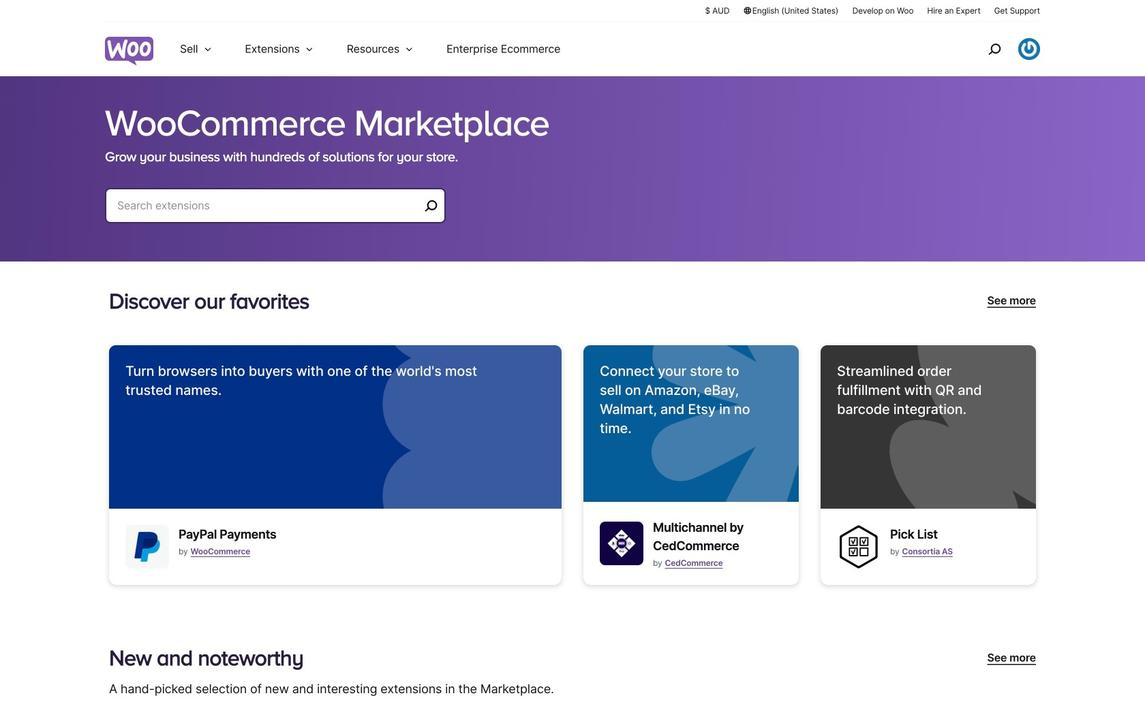 Task type: vqa. For each thing, say whether or not it's contained in the screenshot.
Open account menu IMAGE
yes



Task type: locate. For each thing, give the bounding box(es) containing it.
None search field
[[105, 188, 446, 240]]

service navigation menu element
[[959, 27, 1040, 71]]

search image
[[984, 38, 1005, 60]]



Task type: describe. For each thing, give the bounding box(es) containing it.
open account menu image
[[1018, 38, 1040, 60]]

Search extensions search field
[[117, 196, 420, 215]]



